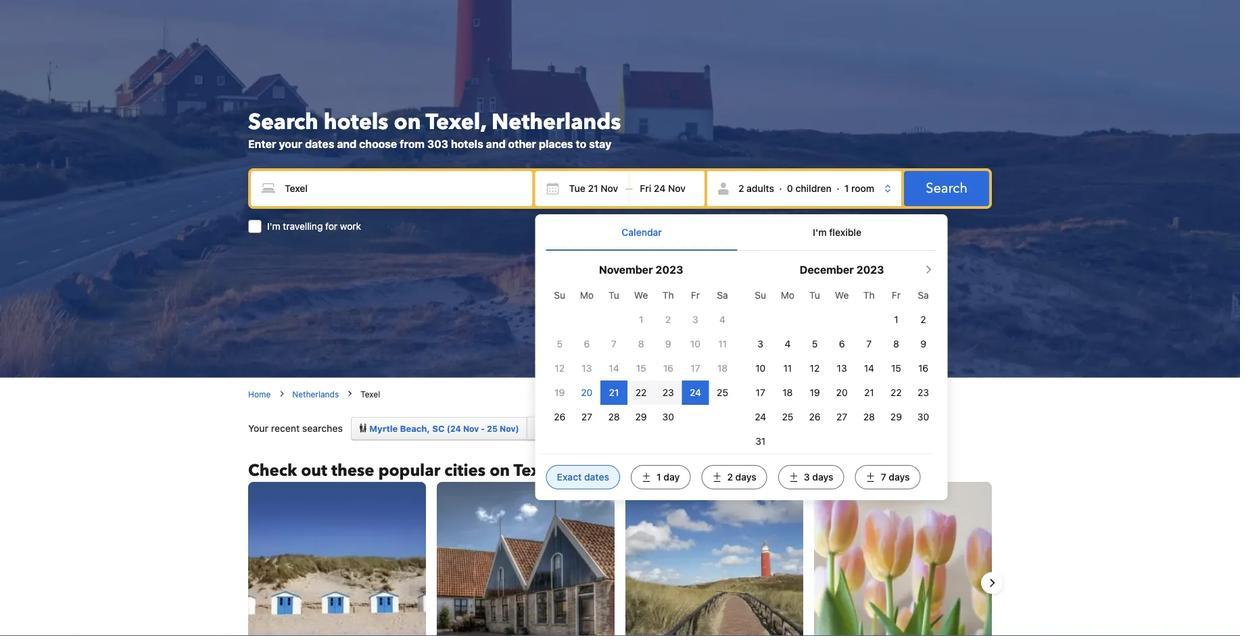Task type: describe. For each thing, give the bounding box(es) containing it.
adults
[[747, 183, 774, 194]]

6 for 6 checkbox
[[839, 339, 845, 350]]

family image
[[360, 424, 367, 433]]

8 December 2023 checkbox
[[894, 339, 900, 350]]

calendar
[[622, 227, 662, 238]]

i'm travelling for work
[[267, 221, 361, 232]]

20 November 2023 checkbox
[[581, 387, 593, 399]]

1 up 8 november 2023 option
[[639, 314, 644, 326]]

sa for december 2023
[[918, 290, 929, 301]]

5 for 5 december 2023 checkbox
[[812, 339, 818, 350]]

21 for 21 checkbox
[[864, 387, 874, 399]]

25 for 25 checkbox
[[782, 412, 794, 423]]

25 inside myrtle beach, sc (24 nov - 25 nov)
[[487, 424, 498, 434]]

nov for fri 24 nov
[[668, 183, 686, 194]]

these
[[331, 460, 375, 482]]

0 horizontal spatial 21
[[588, 183, 598, 194]]

14 for the 14 november 2023 option
[[609, 363, 619, 374]]

netherlands link
[[292, 389, 339, 401]]

24 for 24 checkbox
[[755, 412, 767, 423]]

december 2023 element for november
[[546, 284, 736, 430]]

i'm flexible
[[813, 227, 862, 238]]

november 2023
[[599, 264, 684, 276]]

22 for 22 november 2023 checkbox
[[636, 387, 647, 399]]

303
[[427, 138, 448, 150]]

out
[[301, 460, 327, 482]]

24 December 2023 checkbox
[[755, 412, 767, 423]]

20 December 2023 checkbox
[[837, 387, 848, 399]]

days for 2 days
[[736, 472, 757, 483]]

de koog 216 hotels image
[[248, 482, 426, 637]]

12 December 2023 checkbox
[[810, 363, 820, 374]]

svg image for tue
[[546, 182, 560, 195]]

0 horizontal spatial hotels
[[324, 108, 389, 137]]

23 for 23 november 2023 checkbox
[[663, 387, 674, 399]]

28 for the 28 checkbox
[[864, 412, 875, 423]]

30 for 30 option
[[663, 412, 674, 423]]

1 · from the left
[[779, 183, 782, 194]]

22 for 22 december 2023 checkbox
[[891, 387, 902, 399]]

places
[[539, 138, 573, 150]]

13 for 13 november 2023 checkbox
[[582, 363, 592, 374]]

25 November 2023 checkbox
[[717, 387, 729, 399]]

26 for 26 checkbox
[[809, 412, 821, 423]]

den burg 54 hotels image
[[437, 482, 615, 637]]

19 for 19 december 2023 checkbox
[[810, 387, 820, 399]]

3 for 3 december 2023 option
[[758, 339, 764, 350]]

2 up 9 december 2023 option
[[921, 314, 927, 326]]

th for november 2023
[[663, 290, 674, 301]]

fr for december 2023
[[892, 290, 901, 301]]

10 December 2023 checkbox
[[756, 363, 766, 374]]

29 December 2023 checkbox
[[891, 412, 902, 423]]

7 days
[[881, 472, 910, 483]]

december
[[800, 264, 854, 276]]

26 for "26 november 2023" "option"
[[554, 412, 566, 423]]

search hotels on texel, netherlands enter your dates and choose from 303 hotels and other places to stay
[[248, 108, 621, 150]]

21 November 2023 checkbox
[[609, 387, 619, 399]]

search for search
[[926, 179, 968, 198]]

den hoorn 10 hotels image
[[814, 482, 992, 637]]

4 November 2023 checkbox
[[720, 314, 726, 326]]

27 December 2023 checkbox
[[837, 412, 848, 423]]

tue
[[569, 183, 586, 194]]

10 for 10 november 2023 option
[[691, 339, 701, 350]]

0 vertical spatial texel
[[361, 390, 380, 399]]

15 December 2023 checkbox
[[892, 363, 902, 374]]

17 November 2023 checkbox
[[691, 363, 700, 374]]

1 horizontal spatial dates
[[584, 472, 609, 483]]

6 December 2023 checkbox
[[839, 339, 845, 350]]

netherlands inside search hotels on texel, netherlands enter your dates and choose from 303 hotels and other places to stay
[[492, 108, 621, 137]]

19 November 2023 checkbox
[[555, 387, 565, 399]]

12 November 2023 checkbox
[[555, 363, 565, 374]]

23 for 23 checkbox
[[918, 387, 929, 399]]

children
[[796, 183, 832, 194]]

december 2023
[[800, 264, 884, 276]]

we for november
[[634, 290, 648, 301]]

myrtle
[[370, 424, 398, 434]]

tu for december 2023
[[810, 290, 820, 301]]

fri
[[640, 183, 652, 194]]

13 November 2023 checkbox
[[582, 363, 592, 374]]

your
[[248, 423, 269, 434]]

your recent searches
[[248, 423, 343, 434]]

3 days
[[804, 472, 834, 483]]

18 November 2023 checkbox
[[718, 363, 728, 374]]

30 for 30 option
[[918, 412, 930, 423]]

11 November 2023 checkbox
[[719, 339, 727, 350]]

12 for 12 'option'
[[810, 363, 820, 374]]

room
[[852, 183, 875, 194]]

31 December 2023 checkbox
[[756, 436, 766, 447]]

6 November 2023 checkbox
[[584, 339, 590, 350]]

check
[[248, 460, 297, 482]]

15 for 15 november 2023 option
[[636, 363, 646, 374]]

2 and from the left
[[486, 138, 506, 150]]

6 for 6 checkbox
[[584, 339, 590, 350]]

0
[[787, 183, 793, 194]]

7 for the 7 option
[[612, 339, 617, 350]]

exact dates
[[557, 472, 609, 483]]

mo for november
[[580, 290, 594, 301]]

19 for 19 november 2023 checkbox
[[555, 387, 565, 399]]

3 for 3 checkbox
[[693, 314, 699, 326]]

0 horizontal spatial netherlands
[[292, 390, 339, 399]]

2 December 2023 checkbox
[[921, 314, 927, 326]]

day
[[664, 472, 680, 483]]

nov)
[[500, 424, 519, 434]]

1 November 2023 checkbox
[[639, 314, 644, 326]]

other
[[508, 138, 537, 150]]

popular
[[379, 460, 441, 482]]

next image
[[984, 575, 1000, 592]]

recent
[[271, 423, 300, 434]]

27 for the 27 december 2023 option
[[837, 412, 848, 423]]

29 for 29 checkbox
[[636, 412, 647, 423]]

texel link
[[361, 390, 380, 399]]

search for search hotels on texel, netherlands enter your dates and choose from 303 hotels and other places to stay
[[248, 108, 318, 137]]

fri 24 nov
[[640, 183, 686, 194]]

november
[[599, 264, 653, 276]]

23 November 2023 checkbox
[[663, 387, 674, 399]]

16 December 2023 checkbox
[[919, 363, 929, 374]]

9 for "9 november 2023" option
[[666, 339, 671, 350]]

1 December 2023 checkbox
[[894, 314, 899, 326]]

myrtle beach, sc (24 nov - 25 nov)
[[367, 424, 519, 434]]

24 for 24 option
[[690, 387, 701, 399]]

31
[[756, 436, 766, 447]]

home link
[[248, 389, 271, 401]]

5 December 2023 checkbox
[[812, 339, 818, 350]]

15 November 2023 checkbox
[[636, 363, 646, 374]]

1 left day
[[657, 472, 661, 483]]

16 for 16 december 2023 checkbox
[[919, 363, 929, 374]]

stay
[[589, 138, 612, 150]]

sa for november 2023
[[717, 290, 728, 301]]

1 horizontal spatial on
[[490, 460, 510, 482]]

29 for 29 december 2023 option
[[891, 412, 902, 423]]

4 December 2023 checkbox
[[785, 339, 791, 350]]

i'm for i'm travelling for work
[[267, 221, 280, 232]]

exact
[[557, 472, 582, 483]]

11 December 2023 checkbox
[[784, 363, 792, 374]]

18 for '18' checkbox
[[783, 387, 793, 399]]

i'm for i'm flexible
[[813, 227, 827, 238]]

25 December 2023 checkbox
[[782, 412, 794, 423]]

13 December 2023 checkbox
[[837, 363, 847, 374]]

22 November 2023 checkbox
[[636, 387, 647, 399]]

19 December 2023 checkbox
[[810, 387, 820, 399]]



Task type: vqa. For each thing, say whether or not it's contained in the screenshot.


Task type: locate. For each thing, give the bounding box(es) containing it.
0 vertical spatial on
[[394, 108, 421, 137]]

2 mo from the left
[[781, 290, 795, 301]]

1 horizontal spatial 16
[[919, 363, 929, 374]]

su
[[554, 290, 566, 301], [755, 290, 766, 301]]

30 down 23 november 2023 checkbox
[[663, 412, 674, 423]]

8
[[638, 339, 644, 350], [894, 339, 900, 350]]

home
[[248, 390, 271, 399]]

2 december 2023 element from the left
[[747, 284, 937, 454]]

8 for 8 november 2023 option
[[638, 339, 644, 350]]

1 horizontal spatial i'm
[[813, 227, 827, 238]]

su for december 2023
[[755, 290, 766, 301]]

su up 3 december 2023 option
[[755, 290, 766, 301]]

tab list
[[546, 214, 937, 251]]

4
[[720, 314, 726, 326], [785, 339, 791, 350]]

1 days from the left
[[736, 472, 757, 483]]

16 for 16 november 2023 option
[[663, 363, 674, 374]]

14 November 2023 checkbox
[[609, 363, 619, 374]]

25
[[717, 387, 729, 399], [782, 412, 794, 423], [487, 424, 498, 434]]

25 down 18 checkbox
[[717, 387, 729, 399]]

0 horizontal spatial 28
[[608, 412, 620, 423]]

1 vertical spatial search
[[926, 179, 968, 198]]

1 vertical spatial 17
[[756, 387, 766, 399]]

1 horizontal spatial tu
[[810, 290, 820, 301]]

nov right fri
[[668, 183, 686, 194]]

0 vertical spatial 11
[[719, 339, 727, 350]]

tu for november 2023
[[609, 290, 620, 301]]

nov inside myrtle beach, sc (24 nov - 25 nov)
[[463, 424, 479, 434]]

none search field containing search
[[248, 168, 992, 501]]

18 December 2023 checkbox
[[783, 387, 793, 399]]

29
[[636, 412, 647, 423], [891, 412, 902, 423]]

2 2023 from the left
[[857, 264, 884, 276]]

netherlands up searches
[[292, 390, 339, 399]]

and
[[337, 138, 357, 150], [486, 138, 506, 150]]

2 up "9 november 2023" option
[[666, 314, 671, 326]]

6 up 13 november 2023 checkbox
[[584, 339, 590, 350]]

18 down 11 option
[[783, 387, 793, 399]]

1 horizontal spatial 30
[[918, 412, 930, 423]]

1 we from the left
[[634, 290, 648, 301]]

0 horizontal spatial 18
[[718, 363, 728, 374]]

on up from
[[394, 108, 421, 137]]

1 12 from the left
[[555, 363, 565, 374]]

0 horizontal spatial texel
[[361, 390, 380, 399]]

28 November 2023 checkbox
[[608, 412, 620, 423]]

2 · from the left
[[837, 183, 840, 194]]

1 horizontal spatial 8
[[894, 339, 900, 350]]

21 down 14 option
[[864, 387, 874, 399]]

1 horizontal spatial 25
[[717, 387, 729, 399]]

0 horizontal spatial 14
[[609, 363, 619, 374]]

(24
[[447, 424, 461, 434]]

13
[[582, 363, 592, 374], [837, 363, 847, 374]]

2 19 from the left
[[810, 387, 820, 399]]

1 horizontal spatial 22
[[891, 387, 902, 399]]

0 horizontal spatial search
[[248, 108, 318, 137]]

and left choose
[[337, 138, 357, 150]]

2 th from the left
[[864, 290, 875, 301]]

hotels down texel,
[[451, 138, 484, 150]]

5 for 5 option
[[557, 339, 563, 350]]

2023
[[656, 264, 684, 276], [857, 264, 884, 276]]

-
[[481, 424, 485, 434]]

22
[[636, 387, 647, 399], [891, 387, 902, 399]]

we up 1 november 2023 option at the right
[[634, 290, 648, 301]]

0 horizontal spatial 29
[[636, 412, 647, 423]]

17 for 17 option
[[691, 363, 700, 374]]

7 up the 14 november 2023 option
[[612, 339, 617, 350]]

beach, sc
[[400, 424, 445, 434]]

1 14 from the left
[[609, 363, 619, 374]]

1 horizontal spatial fr
[[892, 290, 901, 301]]

29 down 22 november 2023 checkbox
[[636, 412, 647, 423]]

1 horizontal spatial 23
[[918, 387, 929, 399]]

11
[[719, 339, 727, 350], [784, 363, 792, 374]]

1 27 from the left
[[582, 412, 593, 423]]

5
[[557, 339, 563, 350], [812, 339, 818, 350]]

1 26 from the left
[[554, 412, 566, 423]]

9 up 16 december 2023 checkbox
[[921, 339, 927, 350]]

3 December 2023 checkbox
[[758, 339, 764, 350]]

21
[[588, 183, 598, 194], [609, 387, 619, 399], [864, 387, 874, 399]]

days down 31 checkbox
[[736, 472, 757, 483]]

dates inside search hotels on texel, netherlands enter your dates and choose from 303 hotels and other places to stay
[[305, 138, 335, 150]]

28 down 21 checkbox
[[864, 412, 875, 423]]

13 down 6 checkbox
[[582, 363, 592, 374]]

1 horizontal spatial ·
[[837, 183, 840, 194]]

0 horizontal spatial th
[[663, 290, 674, 301]]

we
[[634, 290, 648, 301], [835, 290, 849, 301]]

11 up '18' checkbox
[[784, 363, 792, 374]]

1 th from the left
[[663, 290, 674, 301]]

1 9 from the left
[[666, 339, 671, 350]]

10 up 17 december 2023 checkbox
[[756, 363, 766, 374]]

2 15 from the left
[[892, 363, 902, 374]]

1 horizontal spatial mo
[[781, 290, 795, 301]]

9 up 16 november 2023 option
[[666, 339, 671, 350]]

9
[[666, 339, 671, 350], [921, 339, 927, 350]]

21 right tue
[[588, 183, 598, 194]]

None search field
[[248, 168, 992, 501]]

0 horizontal spatial 13
[[582, 363, 592, 374]]

1 horizontal spatial 2023
[[857, 264, 884, 276]]

1 5 from the left
[[557, 339, 563, 350]]

2 22 from the left
[[891, 387, 902, 399]]

1 horizontal spatial 12
[[810, 363, 820, 374]]

1 tu from the left
[[609, 290, 620, 301]]

1 2023 from the left
[[656, 264, 684, 276]]

0 horizontal spatial 30
[[663, 412, 674, 423]]

1 horizontal spatial 17
[[756, 387, 766, 399]]

1 horizontal spatial netherlands
[[492, 108, 621, 137]]

24 up 31 checkbox
[[755, 412, 767, 423]]

1 vertical spatial texel
[[514, 460, 555, 482]]

12
[[555, 363, 565, 374], [810, 363, 820, 374]]

2
[[739, 183, 744, 194], [666, 314, 671, 326], [921, 314, 927, 326], [727, 472, 733, 483]]

0 horizontal spatial 26
[[554, 412, 566, 423]]

1 vertical spatial dates
[[584, 472, 609, 483]]

13 for '13' option
[[837, 363, 847, 374]]

23 December 2023 checkbox
[[918, 387, 929, 399]]

i'm flexible button
[[738, 214, 937, 250]]

to
[[576, 138, 587, 150]]

16 November 2023 checkbox
[[663, 363, 674, 374]]

mo
[[580, 290, 594, 301], [781, 290, 795, 301]]

2 5 from the left
[[812, 339, 818, 350]]

december 2023 element
[[546, 284, 736, 430], [747, 284, 937, 454]]

7 December 2023 checkbox
[[867, 339, 872, 350]]

0 horizontal spatial 5
[[557, 339, 563, 350]]

20 up the '27' checkbox
[[581, 387, 593, 399]]

1 8 from the left
[[638, 339, 644, 350]]

0 horizontal spatial and
[[337, 138, 357, 150]]

0 horizontal spatial 22
[[636, 387, 647, 399]]

14 up 21 checkbox
[[864, 363, 875, 374]]

1 horizontal spatial december 2023 element
[[747, 284, 937, 454]]

2 8 from the left
[[894, 339, 900, 350]]

12 for 12 november 2023 option
[[555, 363, 565, 374]]

2 horizontal spatial nov
[[668, 183, 686, 194]]

24 right fri
[[654, 183, 666, 194]]

0 horizontal spatial mo
[[580, 290, 594, 301]]

1 vertical spatial on
[[490, 460, 510, 482]]

0 horizontal spatial 9
[[666, 339, 671, 350]]

2 horizontal spatial 3
[[804, 472, 810, 483]]

15 up 22 november 2023 checkbox
[[636, 363, 646, 374]]

18 down 11 "checkbox"
[[718, 363, 728, 374]]

2 30 from the left
[[918, 412, 930, 423]]

15
[[636, 363, 646, 374], [892, 363, 902, 374]]

30 December 2023 checkbox
[[918, 412, 930, 423]]

5 up 12 november 2023 option
[[557, 339, 563, 350]]

17 December 2023 checkbox
[[756, 387, 766, 399]]

2023 right december
[[857, 264, 884, 276]]

1 horizontal spatial 11
[[784, 363, 792, 374]]

17 up 24 checkbox
[[756, 387, 766, 399]]

2 20 from the left
[[837, 387, 848, 399]]

2 fr from the left
[[892, 290, 901, 301]]

10 up 17 option
[[691, 339, 701, 350]]

2023 right november
[[656, 264, 684, 276]]

1 vertical spatial 10
[[756, 363, 766, 374]]

nov
[[601, 183, 618, 194], [668, 183, 686, 194], [463, 424, 479, 434]]

th down december 2023
[[864, 290, 875, 301]]

9 for 9 december 2023 option
[[921, 339, 927, 350]]

2 left 'adults'
[[739, 183, 744, 194]]

4 for 4 december 2023 'option'
[[785, 339, 791, 350]]

1 horizontal spatial 9
[[921, 339, 927, 350]]

30 November 2023 checkbox
[[663, 412, 674, 423]]

1 horizontal spatial texel
[[514, 460, 555, 482]]

check out these popular cities on texel section
[[237, 482, 1003, 637]]

7 up 14 option
[[867, 339, 872, 350]]

14 for 14 option
[[864, 363, 875, 374]]

27
[[582, 412, 593, 423], [837, 412, 848, 423]]

1 fr from the left
[[691, 290, 700, 301]]

6
[[584, 339, 590, 350], [839, 339, 845, 350]]

0 horizontal spatial 19
[[555, 387, 565, 399]]

1 horizontal spatial days
[[813, 472, 834, 483]]

14 down the 7 option
[[609, 363, 619, 374]]

texel
[[361, 390, 380, 399], [514, 460, 555, 482]]

9 November 2023 checkbox
[[666, 339, 671, 350]]

27 down 20 november 2023 checkbox at left
[[582, 412, 593, 423]]

1 6 from the left
[[584, 339, 590, 350]]

28 December 2023 checkbox
[[864, 412, 875, 423]]

2 26 from the left
[[809, 412, 821, 423]]

days down 29 december 2023 option
[[889, 472, 910, 483]]

8 November 2023 checkbox
[[638, 339, 644, 350]]

0 horizontal spatial days
[[736, 472, 757, 483]]

th
[[663, 290, 674, 301], [864, 290, 875, 301]]

26 down 19 november 2023 checkbox
[[554, 412, 566, 423]]

tab list containing calendar
[[546, 214, 937, 251]]

2 16 from the left
[[919, 363, 929, 374]]

Please type your destination search field
[[251, 171, 533, 206]]

texel up family icon at the bottom of page
[[361, 390, 380, 399]]

and left other
[[486, 138, 506, 150]]

23 down 16 november 2023 option
[[663, 387, 674, 399]]

0 horizontal spatial dates
[[305, 138, 335, 150]]

26 December 2023 checkbox
[[809, 412, 821, 423]]

1 svg image from the left
[[546, 182, 560, 195]]

searches
[[302, 423, 343, 434]]

2 horizontal spatial 25
[[782, 412, 794, 423]]

1 day
[[657, 472, 680, 483]]

2 November 2023 checkbox
[[666, 314, 671, 326]]

0 horizontal spatial 25
[[487, 424, 498, 434]]

0 horizontal spatial 10
[[691, 339, 701, 350]]

26 down 19 december 2023 checkbox
[[809, 412, 821, 423]]

1 horizontal spatial th
[[864, 290, 875, 301]]

nov left -
[[463, 424, 479, 434]]

for
[[325, 221, 338, 232]]

1 and from the left
[[337, 138, 357, 150]]

27 for the '27' checkbox
[[582, 412, 593, 423]]

30
[[663, 412, 674, 423], [918, 412, 930, 423]]

0 vertical spatial 18
[[718, 363, 728, 374]]

14 December 2023 checkbox
[[864, 363, 875, 374]]

dates
[[305, 138, 335, 150], [584, 472, 609, 483]]

1 horizontal spatial su
[[755, 290, 766, 301]]

0 horizontal spatial 24
[[654, 183, 666, 194]]

24
[[654, 183, 666, 194], [690, 387, 701, 399], [755, 412, 767, 423]]

16 down 9 december 2023 option
[[919, 363, 929, 374]]

9 December 2023 checkbox
[[921, 339, 927, 350]]

0 horizontal spatial fr
[[691, 290, 700, 301]]

work
[[340, 221, 361, 232]]

on inside search hotels on texel, netherlands enter your dates and choose from 303 hotels and other places to stay
[[394, 108, 421, 137]]

17 for 17 december 2023 checkbox
[[756, 387, 766, 399]]

1 30 from the left
[[663, 412, 674, 423]]

2 27 from the left
[[837, 412, 848, 423]]

nov for tue 21 nov
[[601, 183, 618, 194]]

3 down 26 checkbox
[[804, 472, 810, 483]]

15 for 15 december 2023 checkbox
[[892, 363, 902, 374]]

fr
[[691, 290, 700, 301], [892, 290, 901, 301]]

1 mo from the left
[[580, 290, 594, 301]]

i'm left travelling
[[267, 221, 280, 232]]

1 horizontal spatial 27
[[837, 412, 848, 423]]

svg image up calendar button
[[640, 182, 654, 195]]

2 13 from the left
[[837, 363, 847, 374]]

hotels
[[324, 108, 389, 137], [451, 138, 484, 150]]

1 horizontal spatial 5
[[812, 339, 818, 350]]

nov right tue
[[601, 183, 618, 194]]

2 horizontal spatial 21
[[864, 387, 874, 399]]

1 horizontal spatial 20
[[837, 387, 848, 399]]

6 up '13' option
[[839, 339, 845, 350]]

26 November 2023 checkbox
[[554, 412, 566, 423]]

17 down 10 november 2023 option
[[691, 363, 700, 374]]

10 for 10 december 2023 option
[[756, 363, 766, 374]]

12 down 5 option
[[555, 363, 565, 374]]

1 19 from the left
[[555, 387, 565, 399]]

2 6 from the left
[[839, 339, 845, 350]]

0 vertical spatial 25
[[717, 387, 729, 399]]

search button
[[905, 171, 990, 206]]

0 horizontal spatial 4
[[720, 314, 726, 326]]

0 horizontal spatial 23
[[663, 387, 674, 399]]

16
[[663, 363, 674, 374], [919, 363, 929, 374]]

7 November 2023 checkbox
[[612, 339, 617, 350]]

1 december 2023 element from the left
[[546, 284, 736, 430]]

0 vertical spatial hotels
[[324, 108, 389, 137]]

your
[[279, 138, 303, 150]]

30 down 23 checkbox
[[918, 412, 930, 423]]

22 December 2023 checkbox
[[891, 387, 902, 399]]

1 horizontal spatial 10
[[756, 363, 766, 374]]

2 vertical spatial 3
[[804, 472, 810, 483]]

23
[[663, 387, 674, 399], [918, 387, 929, 399]]

netherlands
[[492, 108, 621, 137], [292, 390, 339, 399]]

17
[[691, 363, 700, 374], [756, 387, 766, 399]]

travelling
[[283, 221, 323, 232]]

4 up 11 option
[[785, 339, 791, 350]]

tu down december
[[810, 290, 820, 301]]

8 for 8 checkbox
[[894, 339, 900, 350]]

3 November 2023 checkbox
[[693, 314, 699, 326]]

1 horizontal spatial 14
[[864, 363, 875, 374]]

1 horizontal spatial hotels
[[451, 138, 484, 150]]

1 vertical spatial 25
[[782, 412, 794, 423]]

su up 5 option
[[554, 290, 566, 301]]

2 adults · 0 children · 1 room
[[739, 183, 875, 194]]

december 2023 element for december
[[747, 284, 937, 454]]

2 horizontal spatial 7
[[881, 472, 887, 483]]

25 down '18' checkbox
[[782, 412, 794, 423]]

fr up 3 checkbox
[[691, 290, 700, 301]]

2 23 from the left
[[918, 387, 929, 399]]

1 horizontal spatial sa
[[918, 290, 929, 301]]

7
[[612, 339, 617, 350], [867, 339, 872, 350], [881, 472, 887, 483]]

0 horizontal spatial 27
[[582, 412, 593, 423]]

1
[[845, 183, 849, 194], [639, 314, 644, 326], [894, 314, 899, 326], [657, 472, 661, 483]]

19
[[555, 387, 565, 399], [810, 387, 820, 399]]

1 23 from the left
[[663, 387, 674, 399]]

2023 for november 2023
[[656, 264, 684, 276]]

22 down 15 november 2023 option
[[636, 387, 647, 399]]

th up "2" option
[[663, 290, 674, 301]]

24 November 2023 checkbox
[[690, 387, 701, 399]]

2 svg image from the left
[[640, 182, 654, 195]]

1 su from the left
[[554, 290, 566, 301]]

27 November 2023 checkbox
[[582, 412, 593, 423]]

svg image for fri
[[640, 182, 654, 195]]

21 for the 21 november 2023 checkbox
[[609, 387, 619, 399]]

10 November 2023 checkbox
[[691, 339, 701, 350]]

12 down 5 december 2023 checkbox
[[810, 363, 820, 374]]

0 vertical spatial 17
[[691, 363, 700, 374]]

mo for december
[[781, 290, 795, 301]]

1 13 from the left
[[582, 363, 592, 374]]

mo up 4 december 2023 'option'
[[781, 290, 795, 301]]

7 right 3 days
[[881, 472, 887, 483]]

0 horizontal spatial 16
[[663, 363, 674, 374]]

su for november 2023
[[554, 290, 566, 301]]

2 right day
[[727, 472, 733, 483]]

0 horizontal spatial 2023
[[656, 264, 684, 276]]

19 up 26 checkbox
[[810, 387, 820, 399]]

5 up 12 'option'
[[812, 339, 818, 350]]

on right cities
[[490, 460, 510, 482]]

19 up "26 november 2023" "option"
[[555, 387, 565, 399]]

1 horizontal spatial 26
[[809, 412, 821, 423]]

29 down 22 december 2023 checkbox
[[891, 412, 902, 423]]

1 horizontal spatial 13
[[837, 363, 847, 374]]

2 horizontal spatial days
[[889, 472, 910, 483]]

tue 21 nov
[[569, 183, 618, 194]]

calendar button
[[546, 214, 738, 250]]

26
[[554, 412, 566, 423], [809, 412, 821, 423]]

mo up 6 checkbox
[[580, 290, 594, 301]]

i'm inside button
[[813, 227, 827, 238]]

1 sa from the left
[[717, 290, 728, 301]]

2 9 from the left
[[921, 339, 927, 350]]

1 29 from the left
[[636, 412, 647, 423]]

3 up 10 december 2023 option
[[758, 339, 764, 350]]

1 left room
[[845, 183, 849, 194]]

11 down 4 november 2023 checkbox
[[719, 339, 727, 350]]

1 horizontal spatial nov
[[601, 183, 618, 194]]

28 down the 21 november 2023 checkbox
[[608, 412, 620, 423]]

search
[[248, 108, 318, 137], [926, 179, 968, 198]]

0 vertical spatial 24
[[654, 183, 666, 194]]

sa
[[717, 290, 728, 301], [918, 290, 929, 301]]

·
[[779, 183, 782, 194], [837, 183, 840, 194]]

28 for 28 november 2023 'checkbox'
[[608, 412, 620, 423]]

14
[[609, 363, 619, 374], [864, 363, 875, 374]]

2023 for december 2023
[[857, 264, 884, 276]]

1 vertical spatial 3
[[758, 339, 764, 350]]

2 28 from the left
[[864, 412, 875, 423]]

1 horizontal spatial 29
[[891, 412, 902, 423]]

choose
[[359, 138, 397, 150]]

1 horizontal spatial search
[[926, 179, 968, 198]]

days
[[736, 472, 757, 483], [813, 472, 834, 483], [889, 472, 910, 483]]

we for december
[[835, 290, 849, 301]]

hotels up choose
[[324, 108, 389, 137]]

from
[[400, 138, 425, 150]]

3 days from the left
[[889, 472, 910, 483]]

fr for november 2023
[[691, 290, 700, 301]]

th for december 2023
[[864, 290, 875, 301]]

sa up 4 november 2023 checkbox
[[717, 290, 728, 301]]

3 up 10 november 2023 option
[[693, 314, 699, 326]]

21 December 2023 checkbox
[[864, 387, 874, 399]]

8 down the 1 december 2023 option
[[894, 339, 900, 350]]

2 days
[[727, 472, 757, 483]]

1 15 from the left
[[636, 363, 646, 374]]

1 horizontal spatial 3
[[758, 339, 764, 350]]

check out these popular cities on texel
[[248, 460, 555, 482]]

0 vertical spatial netherlands
[[492, 108, 621, 137]]

2 tu from the left
[[810, 290, 820, 301]]

on
[[394, 108, 421, 137], [490, 460, 510, 482]]

0 horizontal spatial sa
[[717, 290, 728, 301]]

1 20 from the left
[[581, 387, 593, 399]]

enter
[[248, 138, 276, 150]]

10
[[691, 339, 701, 350], [756, 363, 766, 374]]

18 for 18 checkbox
[[718, 363, 728, 374]]

29 November 2023 checkbox
[[636, 412, 647, 423]]

8 down 1 november 2023 option at the right
[[638, 339, 644, 350]]

fr up the 1 december 2023 option
[[892, 290, 901, 301]]

2 su from the left
[[755, 290, 766, 301]]

2 vertical spatial 24
[[755, 412, 767, 423]]

2 sa from the left
[[918, 290, 929, 301]]

11 for 11 option
[[784, 363, 792, 374]]

2 29 from the left
[[891, 412, 902, 423]]

2 days from the left
[[813, 472, 834, 483]]

svg image left tue
[[546, 182, 560, 195]]

16 down "9 november 2023" option
[[663, 363, 674, 374]]

· right children
[[837, 183, 840, 194]]

days for 3 days
[[813, 472, 834, 483]]

2 we from the left
[[835, 290, 849, 301]]

20 for 20 november 2023 checkbox at left
[[581, 387, 593, 399]]

1 vertical spatial netherlands
[[292, 390, 339, 399]]

search inside search hotels on texel, netherlands enter your dates and choose from 303 hotels and other places to stay
[[248, 108, 318, 137]]

tu down november
[[609, 290, 620, 301]]

2 horizontal spatial 24
[[755, 412, 767, 423]]

0 horizontal spatial 17
[[691, 363, 700, 374]]

22 down 15 december 2023 checkbox
[[891, 387, 902, 399]]

days for 7 days
[[889, 472, 910, 483]]

4 for 4 november 2023 checkbox
[[720, 314, 726, 326]]

1 horizontal spatial 24
[[690, 387, 701, 399]]

23 down 16 december 2023 checkbox
[[918, 387, 929, 399]]

1 22 from the left
[[636, 387, 647, 399]]

18
[[718, 363, 728, 374], [783, 387, 793, 399]]

1 28 from the left
[[608, 412, 620, 423]]

2 14 from the left
[[864, 363, 875, 374]]

20
[[581, 387, 593, 399], [837, 387, 848, 399]]

13 up 20 december 2023 option
[[837, 363, 847, 374]]

days down 26 checkbox
[[813, 472, 834, 483]]

netherlands up places
[[492, 108, 621, 137]]

1 horizontal spatial 7
[[867, 339, 872, 350]]

search inside 'button'
[[926, 179, 968, 198]]

5 November 2023 checkbox
[[557, 339, 563, 350]]

4 up 11 "checkbox"
[[720, 314, 726, 326]]

de cocksdorp 57 hotels image
[[626, 482, 804, 637]]

0 horizontal spatial i'm
[[267, 221, 280, 232]]

i'm left 'flexible'
[[813, 227, 827, 238]]

we down december 2023
[[835, 290, 849, 301]]

0 vertical spatial 4
[[720, 314, 726, 326]]

11 for 11 "checkbox"
[[719, 339, 727, 350]]

25 for 25 option at right
[[717, 387, 729, 399]]

1 16 from the left
[[663, 363, 674, 374]]

20 for 20 december 2023 option
[[837, 387, 848, 399]]

· left 0
[[779, 183, 782, 194]]

1 horizontal spatial 4
[[785, 339, 791, 350]]

20 up the 27 december 2023 option
[[837, 387, 848, 399]]

7 for the 7 december 2023 checkbox
[[867, 339, 872, 350]]

1 vertical spatial 24
[[690, 387, 701, 399]]

0 horizontal spatial 20
[[581, 387, 593, 399]]

0 horizontal spatial su
[[554, 290, 566, 301]]

1 vertical spatial 4
[[785, 339, 791, 350]]

cities
[[445, 460, 486, 482]]

texel,
[[426, 108, 486, 137]]

1 up 8 checkbox
[[894, 314, 899, 326]]

svg image
[[546, 182, 560, 195], [640, 182, 654, 195]]

2 12 from the left
[[810, 363, 820, 374]]

flexible
[[830, 227, 862, 238]]



